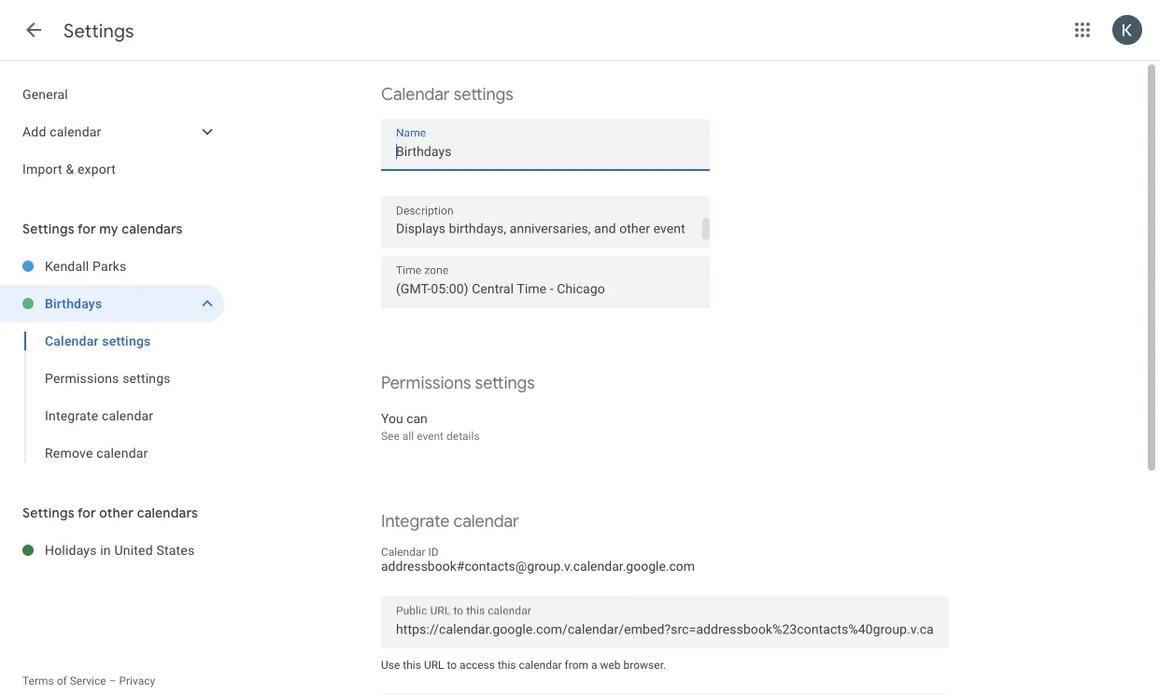 Task type: locate. For each thing, give the bounding box(es) containing it.
0 horizontal spatial permissions settings
[[45, 370, 171, 386]]

0 vertical spatial integrate
[[45, 408, 98, 423]]

integrate up the 'remove'
[[45, 408, 98, 423]]

for left my
[[77, 220, 96, 237]]

settings for settings
[[64, 19, 134, 43]]

calendar settings
[[381, 84, 514, 105], [45, 333, 151, 348]]

permissions settings
[[45, 370, 171, 386], [381, 372, 535, 394]]

use
[[381, 658, 400, 671]]

0 horizontal spatial permissions
[[45, 370, 119, 386]]

1 vertical spatial calendars
[[137, 504, 198, 521]]

2 for from the top
[[77, 504, 96, 521]]

parks
[[93, 258, 127, 274]]

0 vertical spatial calendars
[[122, 220, 183, 237]]

for left other
[[77, 504, 96, 521]]

2 vertical spatial settings
[[22, 504, 74, 521]]

can
[[406, 411, 428, 426]]

1 horizontal spatial integrate calendar
[[381, 511, 519, 532]]

integrate
[[45, 408, 98, 423], [381, 511, 450, 532]]

0 horizontal spatial this
[[403, 658, 421, 671]]

use this url to access this calendar from a web browser.
[[381, 658, 666, 671]]

settings up holidays
[[22, 504, 74, 521]]

1 this from the left
[[403, 658, 421, 671]]

permissions settings down birthdays tree item
[[45, 370, 171, 386]]

settings
[[64, 19, 134, 43], [22, 220, 74, 237], [22, 504, 74, 521]]

calendar
[[50, 124, 101, 139], [102, 408, 153, 423], [96, 445, 148, 461], [454, 511, 519, 532], [519, 658, 562, 671]]

permissions down birthdays
[[45, 370, 119, 386]]

of
[[57, 674, 67, 688]]

1 horizontal spatial calendar settings
[[381, 84, 514, 105]]

birthdays
[[45, 296, 102, 311]]

birthdays tree item
[[0, 285, 224, 322]]

import & export
[[22, 161, 116, 177]]

for for other
[[77, 504, 96, 521]]

export
[[78, 161, 116, 177]]

None text field
[[396, 616, 934, 642]]

integrate calendar up id
[[381, 511, 519, 532]]

1 vertical spatial calendar settings
[[45, 333, 151, 348]]

settings heading
[[64, 19, 134, 43]]

settings right go back image
[[64, 19, 134, 43]]

settings for settings for other calendars
[[22, 504, 74, 521]]

general
[[22, 86, 68, 102]]

1 horizontal spatial integrate
[[381, 511, 450, 532]]

settings
[[454, 84, 514, 105], [102, 333, 151, 348], [123, 370, 171, 386], [475, 372, 535, 394]]

1 vertical spatial calendar
[[45, 333, 99, 348]]

1 vertical spatial for
[[77, 504, 96, 521]]

0 vertical spatial for
[[77, 220, 96, 237]]

url
[[424, 658, 444, 671]]

None text field
[[396, 138, 695, 165], [396, 276, 695, 302], [396, 138, 695, 165], [396, 276, 695, 302]]

1 horizontal spatial permissions
[[381, 372, 471, 394]]

holidays
[[45, 542, 97, 558]]

integrate inside settings for my calendars tree
[[45, 408, 98, 423]]

this
[[403, 658, 421, 671], [498, 658, 516, 671]]

integrate calendar up remove calendar
[[45, 408, 153, 423]]

for for my
[[77, 220, 96, 237]]

0 vertical spatial calendar
[[381, 84, 450, 105]]

settings up kendall
[[22, 220, 74, 237]]

0 vertical spatial settings
[[64, 19, 134, 43]]

this right access
[[498, 658, 516, 671]]

calendars up states
[[137, 504, 198, 521]]

calendar up &
[[50, 124, 101, 139]]

1 horizontal spatial permissions settings
[[381, 372, 535, 394]]

permissions up can
[[381, 372, 471, 394]]

tree
[[0, 76, 224, 188]]

1 for from the top
[[77, 220, 96, 237]]

integrate calendar
[[45, 408, 153, 423], [381, 511, 519, 532]]

1 vertical spatial settings
[[22, 220, 74, 237]]

2 vertical spatial calendar
[[381, 546, 426, 559]]

calendars
[[122, 220, 183, 237], [137, 504, 198, 521]]

terms of service link
[[22, 674, 106, 688]]

2 this from the left
[[498, 658, 516, 671]]

0 horizontal spatial integrate
[[45, 408, 98, 423]]

integrate up id
[[381, 511, 450, 532]]

remove
[[45, 445, 93, 461]]

permissions
[[45, 370, 119, 386], [381, 372, 471, 394]]

calendar
[[381, 84, 450, 105], [45, 333, 99, 348], [381, 546, 426, 559]]

browser.
[[624, 658, 666, 671]]

privacy
[[119, 674, 155, 688]]

Displays birthdays, anniversaries, and other event dates of people in Google Contacts. text field
[[381, 218, 710, 240]]

0 vertical spatial calendar settings
[[381, 84, 514, 105]]

calendar inside calendar id addressbook#contacts@group.v.calendar.google.com
[[381, 546, 426, 559]]

this right use
[[403, 658, 421, 671]]

0 horizontal spatial calendar settings
[[45, 333, 151, 348]]

group containing calendar settings
[[0, 322, 224, 472]]

1 horizontal spatial this
[[498, 658, 516, 671]]

calendars right my
[[122, 220, 183, 237]]

0 vertical spatial integrate calendar
[[45, 408, 153, 423]]

0 horizontal spatial integrate calendar
[[45, 408, 153, 423]]

group
[[0, 322, 224, 472]]

permissions settings up you can see all event details
[[381, 372, 535, 394]]

for
[[77, 220, 96, 237], [77, 504, 96, 521]]

kendall
[[45, 258, 89, 274]]



Task type: describe. For each thing, give the bounding box(es) containing it.
terms of service – privacy
[[22, 674, 155, 688]]

privacy link
[[119, 674, 155, 688]]

calendars for settings for my calendars
[[122, 220, 183, 237]]

settings for my calendars
[[22, 220, 183, 237]]

settings for settings for my calendars
[[22, 220, 74, 237]]

settings for my calendars tree
[[0, 248, 224, 472]]

calendar right the 'remove'
[[96, 445, 148, 461]]

kendall parks tree item
[[0, 248, 224, 285]]

calendar inside group
[[45, 333, 99, 348]]

calendar up remove calendar
[[102, 408, 153, 423]]

add calendar
[[22, 124, 101, 139]]

permissions inside group
[[45, 370, 119, 386]]

remove calendar
[[45, 445, 148, 461]]

a
[[591, 658, 597, 671]]

in
[[100, 542, 111, 558]]

other
[[99, 504, 134, 521]]

calendar up calendar id addressbook#contacts@group.v.calendar.google.com
[[454, 511, 519, 532]]

to
[[447, 658, 457, 671]]

united
[[114, 542, 153, 558]]

settings for other calendars
[[22, 504, 198, 521]]

add
[[22, 124, 46, 139]]

integrate calendar inside settings for my calendars tree
[[45, 408, 153, 423]]

event
[[417, 430, 444, 443]]

import
[[22, 161, 62, 177]]

calendar settings inside settings for my calendars tree
[[45, 333, 151, 348]]

id
[[428, 546, 439, 559]]

1 vertical spatial integrate
[[381, 511, 450, 532]]

service
[[70, 674, 106, 688]]

tree containing general
[[0, 76, 224, 188]]

you
[[381, 411, 403, 426]]

permissions settings inside settings for my calendars tree
[[45, 370, 171, 386]]

terms
[[22, 674, 54, 688]]

&
[[66, 161, 74, 177]]

kendall parks
[[45, 258, 127, 274]]

web
[[600, 658, 621, 671]]

states
[[156, 542, 195, 558]]

details
[[447, 430, 480, 443]]

calendar id addressbook#contacts@group.v.calendar.google.com
[[381, 546, 695, 574]]

holidays in united states link
[[45, 532, 224, 569]]

holidays in united states tree item
[[0, 532, 224, 569]]

–
[[109, 674, 116, 688]]

see
[[381, 430, 400, 443]]

addressbook#contacts@group.v.calendar.google.com
[[381, 559, 695, 574]]

my
[[99, 220, 118, 237]]

1 vertical spatial integrate calendar
[[381, 511, 519, 532]]

access
[[460, 658, 495, 671]]

from
[[565, 658, 589, 671]]

holidays in united states
[[45, 542, 195, 558]]

you can see all event details
[[381, 411, 480, 443]]

calendars for settings for other calendars
[[137, 504, 198, 521]]

go back image
[[22, 19, 45, 41]]

birthdays link
[[45, 285, 191, 322]]

all
[[402, 430, 414, 443]]

calendar left from
[[519, 658, 562, 671]]



Task type: vqa. For each thing, say whether or not it's contained in the screenshot.
heading
no



